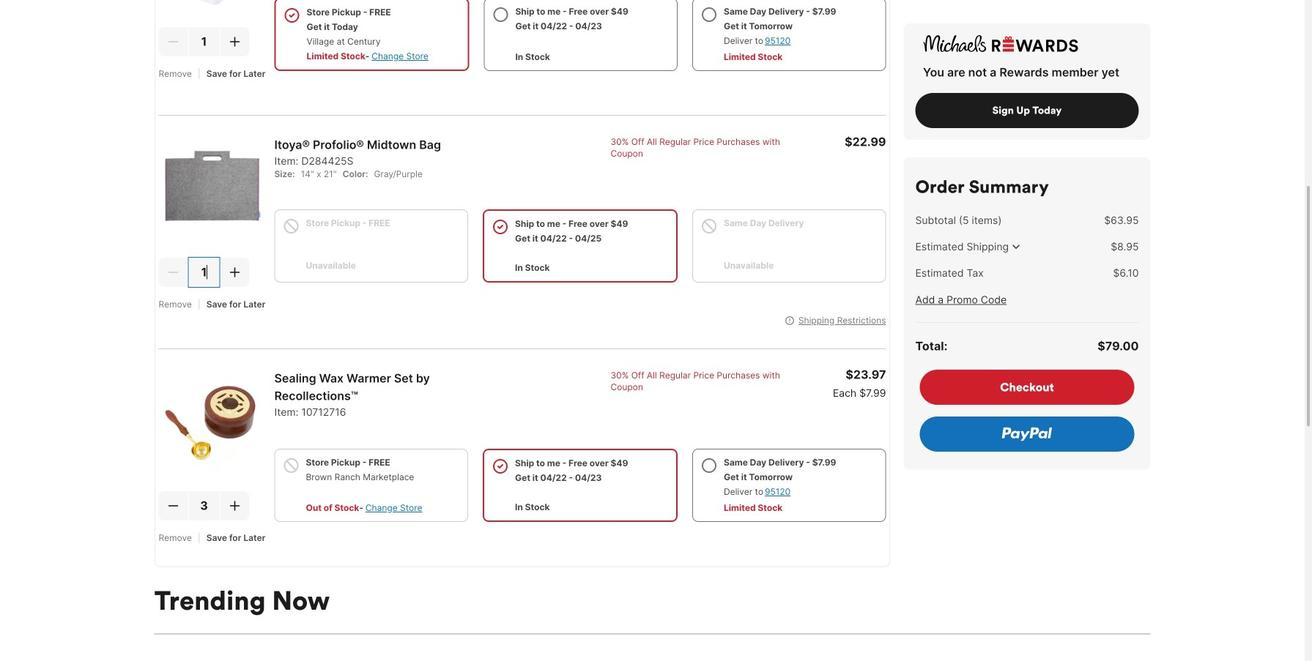 Task type: vqa. For each thing, say whether or not it's contained in the screenshot.
topmost Number Stepper text box
yes



Task type: describe. For each thing, give the bounding box(es) containing it.
2 number stepper text field from the top
[[189, 492, 220, 521]]

sealing wax warmer set by recollections™ image
[[159, 367, 266, 474]]

mrewards_logo image
[[920, 35, 1082, 52]]

itoya® profolio® midtown bag image
[[159, 133, 266, 240]]



Task type: locate. For each thing, give the bounding box(es) containing it.
Number Stepper text field
[[189, 258, 220, 287]]

0 vertical spatial number stepper text field
[[189, 27, 220, 56]]

26qt. storage bin with lid by simply tidy™ image
[[159, 0, 266, 9]]

1 vertical spatial number stepper text field
[[189, 492, 220, 521]]

Number Stepper text field
[[189, 27, 220, 56], [189, 492, 220, 521]]

1 number stepper text field from the top
[[189, 27, 220, 56]]



